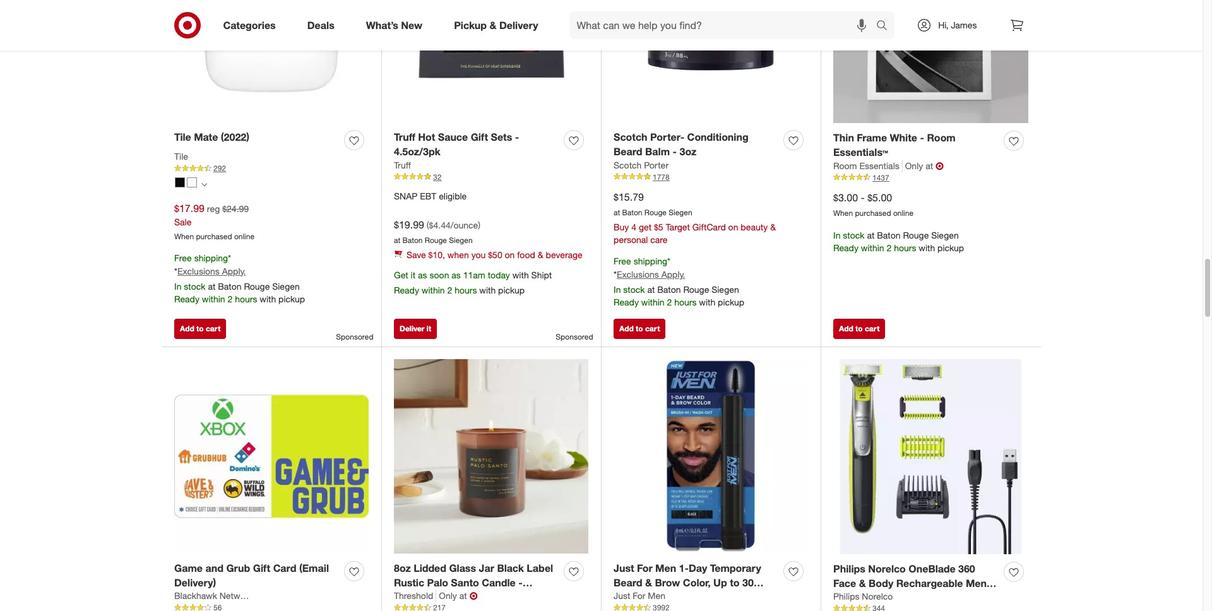 Task type: vqa. For each thing, say whether or not it's contained in the screenshot.


Task type: locate. For each thing, give the bounding box(es) containing it.
hi, james
[[939, 20, 977, 30]]

2 cart from the left
[[645, 324, 660, 333]]

free shipping * * exclusions apply. in stock at  baton rouge siegen ready within 2 hours with pickup down care
[[614, 256, 745, 308]]

- inside thin frame white - room essentials™
[[920, 131, 925, 144]]

1 horizontal spatial exclusions
[[617, 269, 659, 280]]

0 horizontal spatial as
[[418, 270, 427, 281]]

2 horizontal spatial add
[[839, 324, 854, 333]]

only down palo
[[439, 591, 457, 601]]

oneblade
[[909, 563, 956, 575]]

tile for tile mate (2022)
[[174, 131, 191, 143]]

add to cart for $17.99
[[180, 324, 221, 333]]

1 vertical spatial when
[[174, 232, 194, 241]]

2 scotch from the top
[[614, 160, 642, 170]]

0 vertical spatial room
[[927, 131, 956, 144]]

2 tile from the top
[[174, 151, 188, 162]]

shipping down $17.99 reg $24.99 sale when purchased online
[[194, 252, 228, 263]]

- down "black"
[[519, 576, 523, 589]]

santo
[[451, 576, 479, 589]]

* down sale
[[174, 266, 177, 276]]

men
[[656, 562, 676, 575], [648, 591, 666, 601]]

balm
[[645, 145, 670, 158]]

norelco up body
[[869, 563, 906, 575]]

purchased down reg
[[196, 232, 232, 241]]

norelco inside philips norelco oneblade 360 face & body rechargeable men's electric shaver and trimmer - qp2834/70
[[869, 563, 906, 575]]

with inside in stock at  baton rouge siegen ready within 2 hours with pickup
[[919, 243, 935, 254]]

0 horizontal spatial only
[[439, 591, 457, 601]]

1 vertical spatial it
[[427, 324, 431, 333]]

buy
[[614, 222, 629, 233]]

1 tile from the top
[[174, 131, 191, 143]]

on left beauty
[[729, 222, 739, 233]]

1 philips from the top
[[834, 563, 866, 575]]

face
[[834, 577, 856, 590]]

0 horizontal spatial free
[[174, 252, 192, 263]]

hours
[[894, 243, 917, 254], [455, 285, 477, 296], [235, 293, 257, 304], [675, 297, 697, 308]]

scotch up scotch porter at the right top
[[614, 131, 648, 143]]

purchased
[[855, 208, 891, 218], [196, 232, 232, 241]]

1 horizontal spatial and
[[909, 591, 927, 604]]

1 horizontal spatial gift
[[471, 131, 488, 143]]

1 just from the top
[[614, 562, 634, 575]]

1 horizontal spatial purchased
[[855, 208, 891, 218]]

1 horizontal spatial sponsored
[[556, 332, 593, 341]]

1 vertical spatial scotch
[[614, 160, 642, 170]]

shipping for right exclusions apply. button
[[634, 256, 668, 267]]

0 horizontal spatial when
[[174, 232, 194, 241]]

men for just for men
[[648, 591, 666, 601]]

0 vertical spatial truff
[[394, 131, 415, 143]]

only
[[905, 160, 923, 171], [439, 591, 457, 601]]

free shipping * * exclusions apply. in stock at  baton rouge siegen ready within 2 hours with pickup down $17.99 reg $24.99 sale when purchased online
[[174, 252, 305, 304]]

for inside just for men 1-day temporary beard & brow color, up to 30 applications - 0.3 fl oz
[[637, 562, 653, 575]]

- left 0.3 on the right bottom of the page
[[676, 591, 680, 603]]

scotch porter- conditioning beard balm - 3oz image
[[614, 0, 808, 123], [614, 0, 808, 123]]

as left soon
[[418, 270, 427, 281]]

scotch left porter at the top right of the page
[[614, 160, 642, 170]]

- inside just for men 1-day temporary beard & brow color, up to 30 applications - 0.3 fl oz
[[676, 591, 680, 603]]

1 horizontal spatial online
[[894, 208, 914, 218]]

1 cart from the left
[[206, 324, 221, 333]]

men for just for men 1-day temporary beard & brow color, up to 30 applications - 0.3 fl oz
[[656, 562, 676, 575]]

2
[[887, 243, 892, 254], [447, 285, 452, 296], [228, 293, 233, 304], [667, 297, 672, 308]]

1 vertical spatial online
[[234, 232, 255, 241]]

* down $17.99 reg $24.99 sale when purchased online
[[228, 252, 231, 263]]

norelco
[[869, 563, 906, 575], [862, 591, 893, 602]]

all colors image
[[201, 182, 207, 187]]

8oz lidded glass jar black label rustic palo santo candle - threshold™ image
[[394, 359, 589, 554], [394, 359, 589, 554]]

cart for $17.99
[[206, 324, 221, 333]]

beard inside scotch porter- conditioning beard balm - 3oz
[[614, 145, 643, 158]]

free shipping * * exclusions apply. in stock at  baton rouge siegen ready within 2 hours with pickup for right exclusions apply. button
[[614, 256, 745, 308]]

add to cart for $15.79
[[620, 324, 660, 333]]

1 beard from the top
[[614, 145, 643, 158]]

what's new link
[[355, 11, 438, 39]]

0 horizontal spatial free shipping * * exclusions apply. in stock at  baton rouge siegen ready within 2 hours with pickup
[[174, 252, 305, 304]]

1 horizontal spatial it
[[427, 324, 431, 333]]

2 add to cart from the left
[[620, 324, 660, 333]]

0 vertical spatial for
[[637, 562, 653, 575]]

just for men 1-day temporary beard & brow color, up to 30 applications - 0.3 fl oz image
[[614, 359, 808, 554], [614, 359, 808, 554]]

apply. for right exclusions apply. button
[[662, 269, 685, 280]]

siegen
[[669, 208, 693, 217], [932, 230, 959, 241], [449, 235, 473, 245], [272, 281, 300, 292], [712, 284, 739, 295]]

philips for philips norelco oneblade 360 face & body rechargeable men's electric shaver and trimmer - qp2834/70
[[834, 563, 866, 575]]

- inside 8oz lidded glass jar black label rustic palo santo candle - threshold™
[[519, 576, 523, 589]]

qp2834/70
[[834, 606, 886, 611]]

scotch porter
[[614, 160, 669, 170]]

norelco down body
[[862, 591, 893, 602]]

0 horizontal spatial ¬
[[470, 590, 478, 603]]

0 vertical spatial ¬
[[936, 160, 944, 172]]

room essentials only at ¬
[[834, 160, 944, 172]]

¬ down thin frame white - room essentials™
[[936, 160, 944, 172]]

exclusions apply. button
[[177, 265, 246, 278], [617, 269, 685, 281]]

gift inside truff hot sauce gift sets - 4.5oz/3pk
[[471, 131, 488, 143]]

¬
[[936, 160, 944, 172], [470, 590, 478, 603]]

on
[[729, 222, 739, 233], [505, 250, 515, 260]]

tile link
[[174, 150, 188, 163]]

0 horizontal spatial in
[[174, 281, 182, 292]]

essentials™
[[834, 146, 888, 158]]

porter
[[644, 160, 669, 170]]

$5.00
[[868, 191, 892, 204]]

save $10, when you $50 on food & beverage
[[407, 250, 583, 260]]

1 vertical spatial truff
[[394, 160, 411, 170]]

0 vertical spatial tile
[[174, 131, 191, 143]]

room down essentials™
[[834, 160, 857, 171]]

when down $3.00
[[834, 208, 853, 218]]

beard up just for men
[[614, 576, 643, 589]]

2 truff from the top
[[394, 160, 411, 170]]

label
[[527, 562, 553, 575]]

scotch for scotch porter- conditioning beard balm - 3oz
[[614, 131, 648, 143]]

add to cart button
[[174, 319, 226, 339], [614, 319, 666, 339], [834, 319, 886, 339]]

gift left card on the bottom left of the page
[[253, 562, 270, 575]]

1 horizontal spatial only
[[905, 160, 923, 171]]

stock
[[843, 230, 865, 241], [184, 281, 206, 292], [623, 284, 645, 295]]

1 add to cart button from the left
[[174, 319, 226, 339]]

2 beard from the top
[[614, 576, 643, 589]]

room
[[927, 131, 956, 144], [834, 160, 857, 171]]

0 horizontal spatial stock
[[184, 281, 206, 292]]

truff inside truff hot sauce gift sets - 4.5oz/3pk
[[394, 131, 415, 143]]

1 horizontal spatial free
[[614, 256, 631, 267]]

at inside threshold only at ¬
[[460, 591, 467, 601]]

online down the $24.99
[[234, 232, 255, 241]]

& right beauty
[[771, 222, 776, 233]]

and left grub
[[206, 562, 224, 575]]

1 horizontal spatial as
[[452, 270, 461, 281]]

apply. down $17.99 reg $24.99 sale when purchased online
[[222, 266, 246, 276]]

rouge inside $15.79 at baton rouge siegen buy 4 get $5 target giftcard on beauty & personal care
[[645, 208, 667, 217]]

when down sale
[[174, 232, 194, 241]]

0 horizontal spatial on
[[505, 250, 515, 260]]

0 horizontal spatial add to cart
[[180, 324, 221, 333]]

0 vertical spatial norelco
[[869, 563, 906, 575]]

philips for philips norelco
[[834, 591, 860, 602]]

0 horizontal spatial room
[[834, 160, 857, 171]]

0 horizontal spatial and
[[206, 562, 224, 575]]

truff down '4.5oz/3pk'
[[394, 160, 411, 170]]

exclusions down personal
[[617, 269, 659, 280]]

siegen inside in stock at  baton rouge siegen ready within 2 hours with pickup
[[932, 230, 959, 241]]

- down men's
[[972, 591, 976, 604]]

on right $50
[[505, 250, 515, 260]]

as
[[418, 270, 427, 281], [452, 270, 461, 281]]

0 vertical spatial only
[[905, 160, 923, 171]]

1 horizontal spatial room
[[927, 131, 956, 144]]

when
[[834, 208, 853, 218], [174, 232, 194, 241]]

search
[[871, 20, 901, 33]]

hot
[[418, 131, 435, 143]]

apply. down care
[[662, 269, 685, 280]]

free down personal
[[614, 256, 631, 267]]

tile up black "icon" on the left
[[174, 151, 188, 162]]

just inside just for men 1-day temporary beard & brow color, up to 30 applications - 0.3 fl oz
[[614, 562, 634, 575]]

apply. for the leftmost exclusions apply. button
[[222, 266, 246, 276]]

1 horizontal spatial cart
[[645, 324, 660, 333]]

color,
[[683, 576, 711, 589]]

thin frame white - room essentials™ image
[[834, 0, 1029, 123], [834, 0, 1029, 123]]

body
[[869, 577, 894, 590]]

free shipping * * exclusions apply. in stock at  baton rouge siegen ready within 2 hours with pickup
[[174, 252, 305, 304], [614, 256, 745, 308]]

giftcard
[[693, 222, 726, 233]]

1 vertical spatial philips
[[834, 591, 860, 602]]

1 horizontal spatial add to cart button
[[614, 319, 666, 339]]

sauce
[[438, 131, 468, 143]]

1 vertical spatial for
[[633, 591, 646, 601]]

2 horizontal spatial stock
[[843, 230, 865, 241]]

gift
[[471, 131, 488, 143], [253, 562, 270, 575]]

just for men 1-day temporary beard & brow color, up to 30 applications - 0.3 fl oz
[[614, 562, 761, 603]]

get
[[394, 270, 408, 281]]

0 horizontal spatial add to cart button
[[174, 319, 226, 339]]

1 scotch from the top
[[614, 131, 648, 143]]

men up brow
[[656, 562, 676, 575]]

3 add to cart from the left
[[839, 324, 880, 333]]

1 vertical spatial norelco
[[862, 591, 893, 602]]

2 horizontal spatial cart
[[865, 324, 880, 333]]

it right get
[[411, 270, 416, 281]]

- left the $5.00 on the right of the page
[[861, 191, 865, 204]]

free
[[174, 252, 192, 263], [614, 256, 631, 267]]

1 horizontal spatial ¬
[[936, 160, 944, 172]]

within inside in stock at  baton rouge siegen ready within 2 hours with pickup
[[861, 243, 884, 254]]

purchased inside $3.00 - $5.00 when purchased online
[[855, 208, 891, 218]]

1 vertical spatial on
[[505, 250, 515, 260]]

- left 3oz
[[673, 145, 677, 158]]

men down brow
[[648, 591, 666, 601]]

2 horizontal spatial add to cart button
[[834, 319, 886, 339]]

online up in stock at  baton rouge siegen ready within 2 hours with pickup
[[894, 208, 914, 218]]

truff up '4.5oz/3pk'
[[394, 131, 415, 143]]

360
[[959, 563, 976, 575]]

- right sets at the left top of the page
[[515, 131, 519, 143]]

2 just from the top
[[614, 591, 631, 601]]

deals link
[[297, 11, 350, 39]]

0 vertical spatial online
[[894, 208, 914, 218]]

it inside button
[[427, 324, 431, 333]]

0 vertical spatial when
[[834, 208, 853, 218]]

1 horizontal spatial stock
[[623, 284, 645, 295]]

pickup
[[938, 243, 964, 254], [498, 285, 525, 296], [279, 293, 305, 304], [718, 297, 745, 308]]

1 vertical spatial tile
[[174, 151, 188, 162]]

food
[[517, 250, 535, 260]]

for for just for men 1-day temporary beard & brow color, up to 30 applications - 0.3 fl oz
[[637, 562, 653, 575]]

thin frame white - room essentials™
[[834, 131, 956, 158]]

2 inside in stock at  baton rouge siegen ready within 2 hours with pickup
[[887, 243, 892, 254]]

beard up scotch porter at the right top
[[614, 145, 643, 158]]

1 truff from the top
[[394, 131, 415, 143]]

truff hot sauce gift sets - 4.5oz/3pk image
[[394, 0, 589, 123], [394, 0, 589, 123]]

exclusions apply. button down care
[[617, 269, 685, 281]]

3 cart from the left
[[865, 324, 880, 333]]

1 horizontal spatial when
[[834, 208, 853, 218]]

1 add from the left
[[180, 324, 194, 333]]

1 add to cart from the left
[[180, 324, 221, 333]]

4.5oz/3pk
[[394, 145, 441, 158]]

philips down face
[[834, 591, 860, 602]]

up
[[714, 576, 727, 589]]

and inside game and grub gift card (email delivery)
[[206, 562, 224, 575]]

tile mate (2022) image
[[174, 0, 369, 123], [174, 0, 369, 123]]

it inside get it as soon as 11am today with shipt sponsored
[[411, 270, 416, 281]]

gift left sets at the left top of the page
[[471, 131, 488, 143]]

add to cart button for $15.79
[[614, 319, 666, 339]]

0 vertical spatial just
[[614, 562, 634, 575]]

at inside room essentials only at ¬
[[926, 160, 933, 171]]

2 add to cart button from the left
[[614, 319, 666, 339]]

2 philips from the top
[[834, 591, 860, 602]]

truff for truff
[[394, 160, 411, 170]]

1 horizontal spatial apply.
[[662, 269, 685, 280]]

when
[[448, 250, 469, 260]]

2 horizontal spatial in
[[834, 230, 841, 241]]

& up philips norelco
[[859, 577, 866, 590]]

292
[[213, 164, 226, 173]]

scotch inside scotch porter- conditioning beard balm - 3oz
[[614, 131, 648, 143]]

game and grub gift card (email delivery) image
[[174, 359, 369, 554], [174, 359, 369, 554]]

1 vertical spatial beard
[[614, 576, 643, 589]]

$50
[[488, 250, 502, 260]]

get
[[639, 222, 652, 233]]

tile up tile link
[[174, 131, 191, 143]]

1 vertical spatial and
[[909, 591, 927, 604]]

2 horizontal spatial add to cart
[[839, 324, 880, 333]]

philips
[[834, 563, 866, 575], [834, 591, 860, 602]]

0 vertical spatial on
[[729, 222, 739, 233]]

scotch porter- conditioning beard balm - 3oz
[[614, 131, 749, 158]]

men inside just for men 1-day temporary beard & brow color, up to 30 applications - 0.3 fl oz
[[656, 562, 676, 575]]

free down sale
[[174, 252, 192, 263]]

exclusions apply. button down $17.99 reg $24.99 sale when purchased online
[[177, 265, 246, 278]]

room inside thin frame white - room essentials™
[[927, 131, 956, 144]]

- right the white
[[920, 131, 925, 144]]

1 vertical spatial men
[[648, 591, 666, 601]]

ready inside in stock at  baton rouge siegen ready within 2 hours with pickup
[[834, 243, 859, 254]]

2 as from the left
[[452, 270, 461, 281]]

(email
[[299, 562, 329, 575]]

3 add from the left
[[839, 324, 854, 333]]

at inside $15.79 at baton rouge siegen buy 4 get $5 target giftcard on beauty & personal care
[[614, 208, 620, 217]]

)
[[478, 220, 481, 230]]

1 vertical spatial room
[[834, 160, 857, 171]]

2 add from the left
[[620, 324, 634, 333]]

temporary
[[710, 562, 761, 575]]

frame
[[857, 131, 887, 144]]

search button
[[871, 11, 901, 42]]

room right the white
[[927, 131, 956, 144]]

online inside $3.00 - $5.00 when purchased online
[[894, 208, 914, 218]]

rouge inside in stock at  baton rouge siegen ready within 2 hours with pickup
[[903, 230, 929, 241]]

0 vertical spatial philips
[[834, 563, 866, 575]]

purchased down the $5.00 on the right of the page
[[855, 208, 891, 218]]

philips inside philips norelco oneblade 360 face & body rechargeable men's electric shaver and trimmer - qp2834/70
[[834, 563, 866, 575]]

0 vertical spatial men
[[656, 562, 676, 575]]

philips up face
[[834, 563, 866, 575]]

0 horizontal spatial gift
[[253, 562, 270, 575]]

scotch porter- conditioning beard balm - 3oz link
[[614, 130, 779, 159]]

men's
[[966, 577, 995, 590]]

0 horizontal spatial purchased
[[196, 232, 232, 241]]

& inside philips norelco oneblade 360 face & body rechargeable men's electric shaver and trimmer - qp2834/70
[[859, 577, 866, 590]]

0 vertical spatial gift
[[471, 131, 488, 143]]

fl
[[700, 591, 706, 603]]

philips norelco oneblade 360 face & body rechargeable men's electric shaver and trimmer - qp2834/70
[[834, 563, 995, 611]]

0 horizontal spatial add
[[180, 324, 194, 333]]

0 horizontal spatial apply.
[[222, 266, 246, 276]]

room inside room essentials only at ¬
[[834, 160, 857, 171]]

0 horizontal spatial cart
[[206, 324, 221, 333]]

0 vertical spatial purchased
[[855, 208, 891, 218]]

0 horizontal spatial it
[[411, 270, 416, 281]]

0 vertical spatial scotch
[[614, 131, 648, 143]]

exclusions down sale
[[177, 266, 220, 276]]

$4.44
[[429, 220, 451, 230]]

it
[[411, 270, 416, 281], [427, 324, 431, 333]]

save
[[407, 250, 426, 260]]

1 horizontal spatial add
[[620, 324, 634, 333]]

1 vertical spatial only
[[439, 591, 457, 601]]

0 horizontal spatial sponsored
[[336, 332, 374, 341]]

norelco for philips norelco
[[862, 591, 893, 602]]

in inside in stock at  baton rouge siegen ready within 2 hours with pickup
[[834, 230, 841, 241]]

sets
[[491, 131, 512, 143]]

0 vertical spatial beard
[[614, 145, 643, 158]]

baton inside $15.79 at baton rouge siegen buy 4 get $5 target giftcard on beauty & personal care
[[622, 208, 643, 217]]

2 sponsored from the left
[[556, 332, 593, 341]]

8oz lidded glass jar black label rustic palo santo candle - threshold™
[[394, 562, 553, 603]]

siegen inside $19.99 ( $4.44 /ounce ) at baton rouge siegen
[[449, 235, 473, 245]]

1 horizontal spatial add to cart
[[620, 324, 660, 333]]

- inside $3.00 - $5.00 when purchased online
[[861, 191, 865, 204]]

0 vertical spatial it
[[411, 270, 416, 281]]

What can we help you find? suggestions appear below search field
[[569, 11, 880, 39]]

and down rechargeable at the bottom right of page
[[909, 591, 927, 604]]

& up applications
[[645, 576, 652, 589]]

$3.00 - $5.00 when purchased online
[[834, 191, 914, 218]]

1 vertical spatial gift
[[253, 562, 270, 575]]

categories
[[223, 19, 276, 31]]

0 vertical spatial and
[[206, 562, 224, 575]]

1 horizontal spatial shipping
[[634, 256, 668, 267]]

1 vertical spatial just
[[614, 591, 631, 601]]

all colors element
[[201, 180, 207, 188]]

¬ down santo
[[470, 590, 478, 603]]

gift inside game and grub gift card (email delivery)
[[253, 562, 270, 575]]

only down thin frame white - room essentials™ link
[[905, 160, 923, 171]]

0 horizontal spatial exclusions
[[177, 266, 220, 276]]

add for $17.99
[[180, 324, 194, 333]]

it right deliver
[[427, 324, 431, 333]]

0 horizontal spatial exclusions apply. button
[[177, 265, 246, 278]]

shipping down care
[[634, 256, 668, 267]]

exclusions
[[177, 266, 220, 276], [617, 269, 659, 280]]

when inside $3.00 - $5.00 when purchased online
[[834, 208, 853, 218]]

categories link
[[213, 11, 292, 39]]

1 horizontal spatial on
[[729, 222, 739, 233]]

0 horizontal spatial online
[[234, 232, 255, 241]]

care
[[651, 235, 668, 245]]

beard inside just for men 1-day temporary beard & brow color, up to 30 applications - 0.3 fl oz
[[614, 576, 643, 589]]

scotch porter link
[[614, 159, 669, 172]]

- inside truff hot sauce gift sets - 4.5oz/3pk
[[515, 131, 519, 143]]

1 vertical spatial purchased
[[196, 232, 232, 241]]

thin
[[834, 131, 854, 144]]

just for just for men 1-day temporary beard & brow color, up to 30 applications - 0.3 fl oz
[[614, 562, 634, 575]]

1 horizontal spatial free shipping * * exclusions apply. in stock at  baton rouge siegen ready within 2 hours with pickup
[[614, 256, 745, 308]]

philips norelco oneblade 360 face & body rechargeable men's electric shaver and trimmer - qp2834/70 image
[[834, 359, 1029, 555], [834, 359, 1029, 555]]

0 horizontal spatial shipping
[[194, 252, 228, 263]]

to for scotch porter- conditioning beard balm - 3oz
[[636, 324, 643, 333]]

as up ready within 2 hours with pickup
[[452, 270, 461, 281]]

$24.99
[[222, 203, 249, 214]]

1 horizontal spatial exclusions apply. button
[[617, 269, 685, 281]]



Task type: describe. For each thing, give the bounding box(es) containing it.
scotch for scotch porter
[[614, 160, 642, 170]]

rechargeable
[[897, 577, 963, 590]]

& right food
[[538, 250, 544, 260]]

white image
[[187, 177, 197, 187]]

deliver it
[[400, 324, 431, 333]]

siegen inside $15.79 at baton rouge siegen buy 4 get $5 target giftcard on beauty & personal care
[[669, 208, 693, 217]]

1778 link
[[614, 172, 808, 183]]

when inside $17.99 reg $24.99 sale when purchased online
[[174, 232, 194, 241]]

- inside scotch porter- conditioning beard balm - 3oz
[[673, 145, 677, 158]]

gift for card
[[253, 562, 270, 575]]

with inside get it as soon as 11am today with shipt sponsored
[[513, 270, 529, 281]]

8oz lidded glass jar black label rustic palo santo candle - threshold™ link
[[394, 561, 559, 603]]

palo
[[427, 576, 448, 589]]

* down personal
[[614, 269, 617, 280]]

tile for tile
[[174, 151, 188, 162]]

you
[[472, 250, 486, 260]]

pickup inside in stock at  baton rouge siegen ready within 2 hours with pickup
[[938, 243, 964, 254]]

soon
[[430, 270, 449, 281]]

deliver
[[400, 324, 425, 333]]

cart for $15.79
[[645, 324, 660, 333]]

just for men 1-day temporary beard & brow color, up to 30 applications - 0.3 fl oz link
[[614, 561, 779, 603]]

& inside just for men 1-day temporary beard & brow color, up to 30 applications - 0.3 fl oz
[[645, 576, 652, 589]]

$10,
[[429, 250, 445, 260]]

ebt
[[420, 191, 437, 201]]

shipt
[[531, 270, 552, 281]]

hours inside in stock at  baton rouge siegen ready within 2 hours with pickup
[[894, 243, 917, 254]]

tile mate (2022)
[[174, 131, 249, 143]]

on inside $15.79 at baton rouge siegen buy 4 get $5 target giftcard on beauty & personal care
[[729, 222, 739, 233]]

$3.00
[[834, 191, 858, 204]]

lidded
[[414, 562, 446, 575]]

online inside $17.99 reg $24.99 sale when purchased online
[[234, 232, 255, 241]]

purchased inside $17.99 reg $24.99 sale when purchased online
[[196, 232, 232, 241]]

it for deliver
[[427, 324, 431, 333]]

1 as from the left
[[418, 270, 427, 281]]

at inside in stock at  baton rouge siegen ready within 2 hours with pickup
[[867, 230, 875, 241]]

glass
[[449, 562, 476, 575]]

& inside $15.79 at baton rouge siegen buy 4 get $5 target giftcard on beauty & personal care
[[771, 222, 776, 233]]

what's
[[366, 19, 398, 31]]

delivery)
[[174, 576, 216, 589]]

just for just for men
[[614, 591, 631, 601]]

pickup & delivery link
[[443, 11, 554, 39]]

blackhawk
[[174, 591, 217, 601]]

tile mate (2022) link
[[174, 130, 249, 145]]

11am
[[463, 270, 485, 281]]

1778
[[653, 172, 670, 182]]

rustic
[[394, 576, 424, 589]]

sponsored inside get it as soon as 11am today with shipt sponsored
[[556, 332, 593, 341]]

to for tile mate (2022)
[[196, 324, 204, 333]]

stock for right exclusions apply. button
[[623, 284, 645, 295]]

free for right exclusions apply. button
[[614, 256, 631, 267]]

0.3
[[683, 591, 697, 603]]

/ounce
[[451, 220, 478, 230]]

truff hot sauce gift sets - 4.5oz/3pk link
[[394, 130, 559, 159]]

3 add to cart button from the left
[[834, 319, 886, 339]]

oz
[[709, 591, 720, 603]]

free for the leftmost exclusions apply. button
[[174, 252, 192, 263]]

porter-
[[650, 131, 685, 143]]

white
[[890, 131, 918, 144]]

(
[[427, 220, 429, 230]]

deliver it button
[[394, 319, 437, 339]]

threshold™
[[394, 591, 448, 603]]

stock for the leftmost exclusions apply. button
[[184, 281, 206, 292]]

to for thin frame white - room essentials™
[[856, 324, 863, 333]]

philips norelco link
[[834, 591, 893, 603]]

* down care
[[668, 256, 671, 267]]

1437 link
[[834, 172, 1029, 183]]

ready within 2 hours with pickup
[[394, 285, 525, 296]]

stock inside in stock at  baton rouge siegen ready within 2 hours with pickup
[[843, 230, 865, 241]]

4
[[632, 222, 637, 233]]

beverage
[[546, 250, 583, 260]]

delivery
[[499, 19, 538, 31]]

personal
[[614, 235, 648, 245]]

applications
[[614, 591, 674, 603]]

truff link
[[394, 159, 411, 172]]

blackhawk network link
[[174, 590, 253, 603]]

it for get
[[411, 270, 416, 281]]

black image
[[175, 177, 185, 187]]

& right pickup
[[490, 19, 497, 31]]

$19.99 ( $4.44 /ounce ) at baton rouge siegen
[[394, 218, 481, 245]]

32
[[433, 172, 442, 182]]

philips norelco oneblade 360 face & body rechargeable men's electric shaver and trimmer - qp2834/70 link
[[834, 562, 999, 611]]

jar
[[479, 562, 494, 575]]

network
[[220, 591, 253, 601]]

game and grub gift card (email delivery) link
[[174, 561, 339, 590]]

$19.99
[[394, 218, 424, 231]]

brow
[[655, 576, 680, 589]]

game and grub gift card (email delivery)
[[174, 562, 329, 589]]

exclusions for right exclusions apply. button
[[617, 269, 659, 280]]

rouge inside $19.99 ( $4.44 /ounce ) at baton rouge siegen
[[425, 235, 447, 245]]

to inside just for men 1-day temporary beard & brow color, up to 30 applications - 0.3 fl oz
[[730, 576, 740, 589]]

for for just for men
[[633, 591, 646, 601]]

1 vertical spatial ¬
[[470, 590, 478, 603]]

add for $15.79
[[620, 324, 634, 333]]

1437
[[873, 173, 890, 182]]

blackhawk network
[[174, 591, 253, 601]]

shipping for the leftmost exclusions apply. button
[[194, 252, 228, 263]]

only inside threshold only at ¬
[[439, 591, 457, 601]]

today
[[488, 270, 510, 281]]

at inside $19.99 ( $4.44 /ounce ) at baton rouge siegen
[[394, 235, 401, 245]]

- inside philips norelco oneblade 360 face & body rechargeable men's electric shaver and trimmer - qp2834/70
[[972, 591, 976, 604]]

deals
[[307, 19, 335, 31]]

(2022)
[[221, 131, 249, 143]]

truff for truff hot sauce gift sets - 4.5oz/3pk
[[394, 131, 415, 143]]

james
[[951, 20, 977, 30]]

electric
[[834, 591, 870, 604]]

1 sponsored from the left
[[336, 332, 374, 341]]

just for men link
[[614, 590, 666, 603]]

only inside room essentials only at ¬
[[905, 160, 923, 171]]

black
[[497, 562, 524, 575]]

threshold
[[394, 591, 433, 601]]

target
[[666, 222, 690, 233]]

free shipping * * exclusions apply. in stock at  baton rouge siegen ready within 2 hours with pickup for the leftmost exclusions apply. button
[[174, 252, 305, 304]]

essentials
[[860, 160, 900, 171]]

threshold only at ¬
[[394, 590, 478, 603]]

sale
[[174, 217, 192, 227]]

norelco for philips norelco oneblade 360 face & body rechargeable men's electric shaver and trimmer - qp2834/70
[[869, 563, 906, 575]]

gift for sets
[[471, 131, 488, 143]]

3oz
[[680, 145, 697, 158]]

32 link
[[394, 172, 589, 183]]

card
[[273, 562, 296, 575]]

eligible
[[439, 191, 467, 201]]

what's new
[[366, 19, 423, 31]]

1 horizontal spatial in
[[614, 284, 621, 295]]

baton inside in stock at  baton rouge siegen ready within 2 hours with pickup
[[877, 230, 901, 241]]

$17.99 reg $24.99 sale when purchased online
[[174, 202, 255, 241]]

exclusions for the leftmost exclusions apply. button
[[177, 266, 220, 276]]

and inside philips norelco oneblade 360 face & body rechargeable men's electric shaver and trimmer - qp2834/70
[[909, 591, 927, 604]]

baton inside $19.99 ( $4.44 /ounce ) at baton rouge siegen
[[403, 235, 423, 245]]

add to cart button for $17.99
[[174, 319, 226, 339]]

$5
[[654, 222, 664, 233]]



